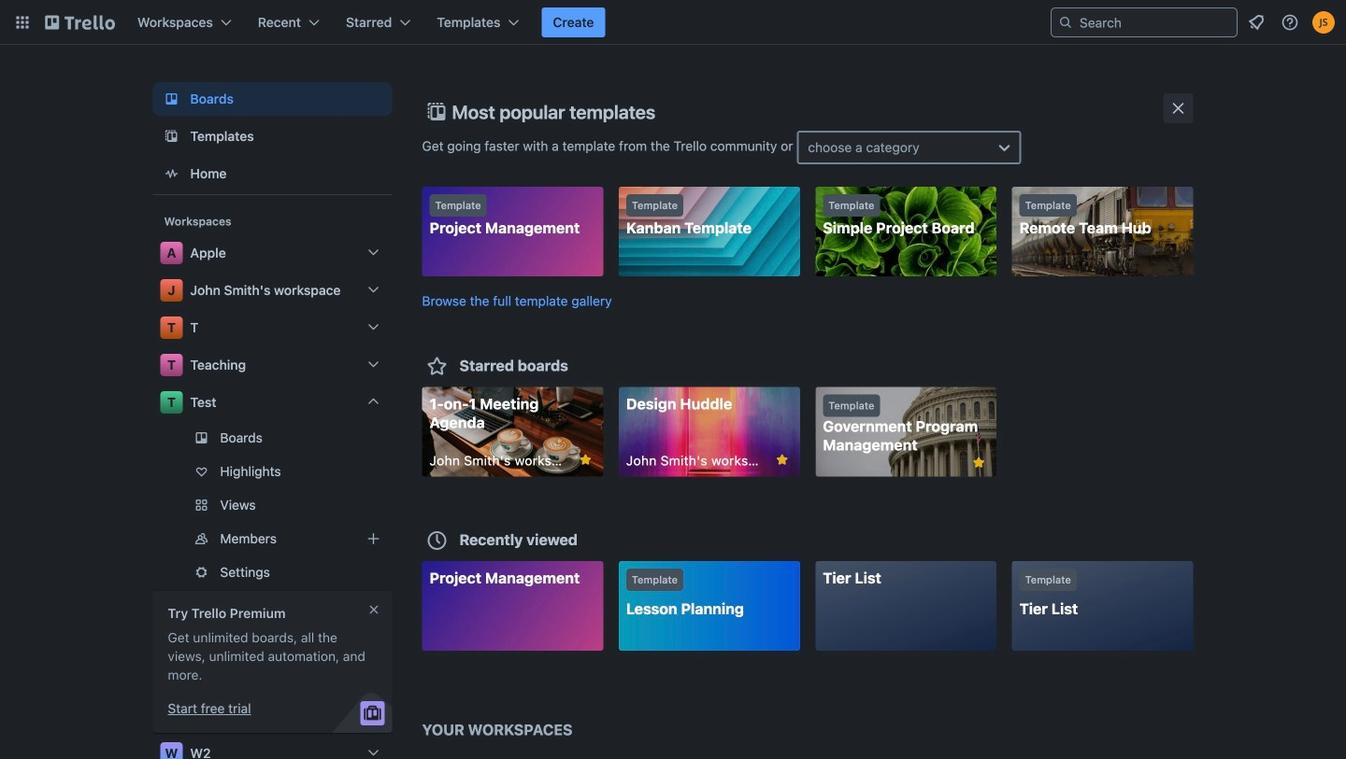 Task type: locate. For each thing, give the bounding box(es) containing it.
2 click to unstar this board. it will be removed from your starred list. image from the left
[[774, 452, 791, 469]]

0 horizontal spatial click to unstar this board. it will be removed from your starred list. image
[[577, 452, 594, 469]]

click to unstar this board. it will be removed from your starred list. image
[[577, 452, 594, 469], [774, 452, 791, 469]]

john smith (johnsmith38824343) image
[[1312, 11, 1335, 34]]

1 horizontal spatial click to unstar this board. it will be removed from your starred list. image
[[774, 452, 791, 469]]

template board image
[[160, 125, 183, 148]]

primary element
[[0, 0, 1346, 45]]

search image
[[1058, 15, 1073, 30]]



Task type: describe. For each thing, give the bounding box(es) containing it.
open information menu image
[[1281, 13, 1299, 32]]

back to home image
[[45, 7, 115, 37]]

1 click to unstar this board. it will be removed from your starred list. image from the left
[[577, 452, 594, 469]]

Search field
[[1073, 9, 1237, 36]]

board image
[[160, 88, 183, 110]]

add image
[[362, 528, 385, 551]]

0 notifications image
[[1245, 11, 1268, 34]]

home image
[[160, 163, 183, 185]]



Task type: vqa. For each thing, say whether or not it's contained in the screenshot.
John Smith (johnsmith38824343) IMAGE
yes



